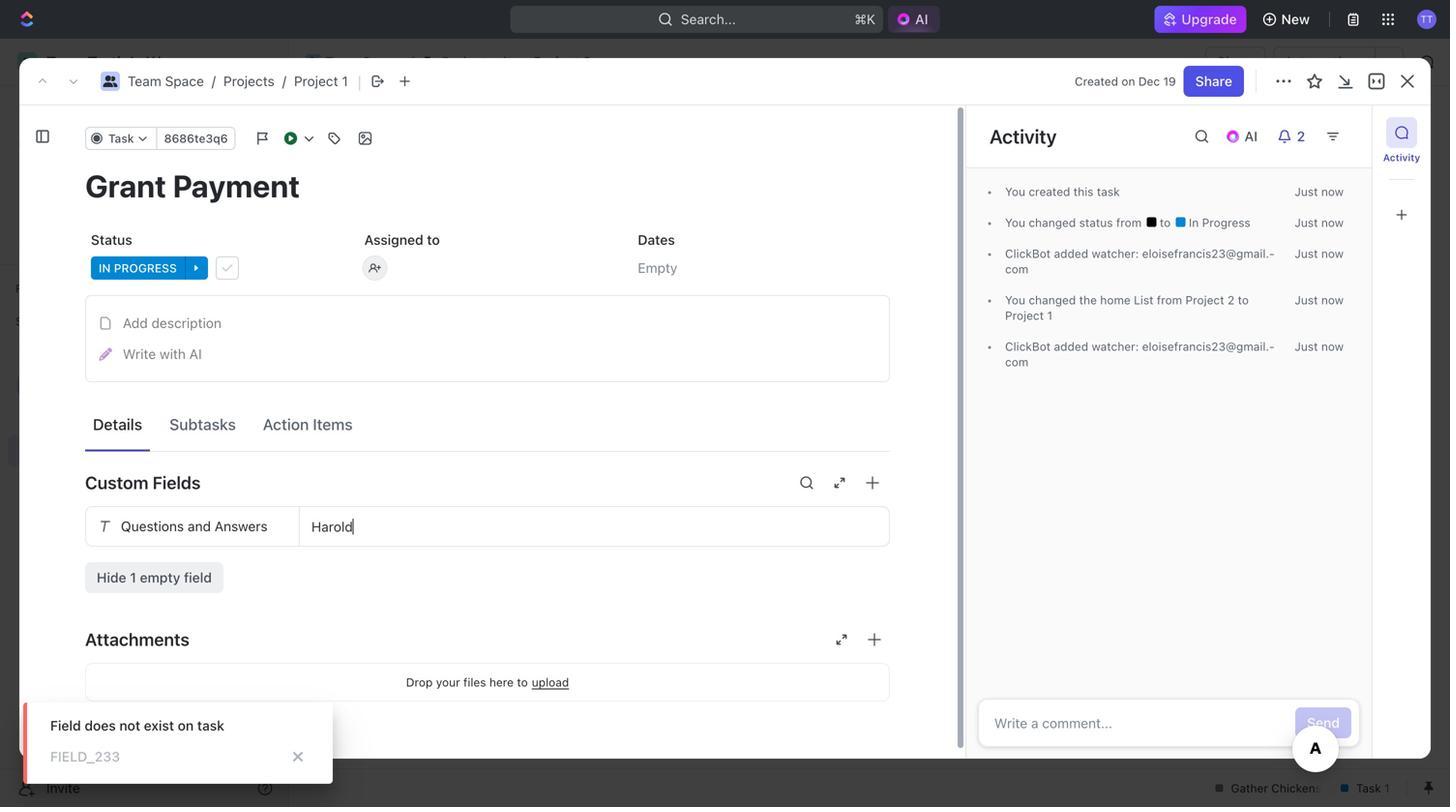 Task type: describe. For each thing, give the bounding box(es) containing it.
created
[[1029, 185, 1071, 198]]

2 just now from the top
[[1295, 216, 1344, 229]]

subtasks
[[170, 415, 236, 434]]

ai button
[[1218, 121, 1270, 152]]

here
[[490, 676, 514, 689]]

new
[[1282, 11, 1311, 27]]

2 clickbot from the top
[[1006, 340, 1051, 353]]

activity inside task sidebar navigation tab list
[[1384, 152, 1421, 163]]

1 watcher: from the top
[[1092, 247, 1139, 260]]

1 now from the top
[[1322, 185, 1344, 198]]

automations
[[1285, 54, 1366, 70]]

favorites button
[[8, 277, 86, 300]]

Search tasks... text field
[[1210, 220, 1403, 249]]

1 eloisefrancis23@gmail. from the top
[[1143, 247, 1275, 260]]

favorites
[[15, 282, 67, 295]]

projects inside 'tree'
[[58, 410, 109, 426]]

upgrade link
[[1155, 6, 1247, 33]]

1 horizontal spatial project 2
[[534, 54, 591, 70]]

0 horizontal spatial user group image
[[103, 75, 118, 87]]

in progress button
[[85, 251, 343, 286]]

assigned
[[365, 232, 424, 248]]

customize
[[1286, 180, 1354, 196]]

empty
[[638, 260, 678, 276]]

home link
[[8, 94, 281, 125]]

2 vertical spatial ai
[[189, 346, 202, 362]]

empty button
[[632, 251, 890, 286]]

the
[[1080, 293, 1098, 307]]

home
[[1101, 293, 1131, 307]]

subtasks button
[[162, 407, 244, 442]]

send button
[[1296, 708, 1352, 738]]

changed inside you changed the home list from project 2 to project 1
[[1029, 293, 1077, 307]]

project inside project 2 link
[[534, 54, 580, 70]]

new button
[[1255, 4, 1322, 35]]

0 vertical spatial team
[[325, 54, 359, 70]]

projects inside team space / projects / project 1 |
[[224, 73, 275, 89]]

field
[[184, 570, 212, 586]]

inbox
[[46, 134, 80, 150]]

field does not exist on task
[[50, 718, 224, 734]]

0 horizontal spatial on
[[178, 718, 194, 734]]

2 added watcher: from the top
[[1051, 340, 1143, 353]]

2 now from the top
[[1322, 216, 1344, 229]]

write with ai button
[[92, 339, 884, 370]]

attachments
[[85, 629, 190, 650]]

dashboards link
[[8, 193, 281, 224]]

you changed the home list from project 2 to project 1
[[1006, 293, 1250, 322]]

tree inside sidebar navigation
[[8, 337, 281, 598]]

status
[[91, 232, 132, 248]]

3 just now from the top
[[1295, 247, 1344, 260]]

2 watcher: from the top
[[1092, 340, 1139, 353]]

and
[[188, 518, 211, 534]]

2 button
[[1270, 121, 1318, 152]]

1 button
[[435, 369, 462, 389]]

changed status from
[[1026, 216, 1145, 229]]

add for add description
[[123, 315, 148, 331]]

questions and answers
[[121, 518, 268, 534]]

team inside 'tree'
[[46, 377, 80, 393]]

4 just now from the top
[[1295, 293, 1344, 307]]

– text field
[[300, 507, 889, 546]]

Edit task name text field
[[85, 167, 890, 204]]

2 eloisefrancis23@gmail. com from the top
[[1006, 340, 1275, 369]]

tt
[[1421, 13, 1434, 24]]

1 clickbot from the top
[[1006, 247, 1051, 260]]

invite
[[46, 780, 80, 796]]

space inside team space / projects / project 1 |
[[165, 73, 204, 89]]

field
[[50, 718, 81, 734]]

this
[[1074, 185, 1094, 198]]

5 just now from the top
[[1295, 340, 1344, 353]]

action items
[[263, 415, 353, 434]]

1 inside button
[[454, 372, 459, 386]]

task for task 2
[[390, 371, 419, 387]]

task sidebar navigation tab list
[[1381, 117, 1424, 230]]

upgrade
[[1182, 11, 1238, 27]]

custom fields button
[[85, 460, 890, 506]]

spaces
[[15, 315, 56, 328]]

0 vertical spatial ai
[[916, 11, 929, 27]]

exist
[[144, 718, 174, 734]]

to right assigned
[[427, 232, 440, 248]]

|
[[358, 72, 362, 91]]

hide for hide 1 empty field
[[97, 570, 126, 586]]

custom fields
[[85, 472, 201, 493]]

add for add task
[[1311, 124, 1337, 140]]

attachments button
[[85, 617, 890, 663]]

8686te3q6
[[164, 132, 228, 145]]

status
[[1080, 216, 1114, 229]]

5 now from the top
[[1322, 340, 1344, 353]]

5 just from the top
[[1295, 340, 1319, 353]]

1 horizontal spatial user group image
[[308, 57, 320, 67]]

0 horizontal spatial ai button
[[889, 6, 940, 33]]

created on dec 19
[[1075, 75, 1177, 88]]

you for you changed the home list from project 2 to project 1
[[1006, 293, 1026, 307]]

write
[[123, 346, 156, 362]]

not
[[119, 718, 140, 734]]

customize button
[[1261, 174, 1360, 201]]

1 inside team space / projects / project 1 |
[[342, 73, 348, 89]]

field_233
[[50, 749, 120, 765]]

questions
[[121, 518, 184, 534]]

custom
[[85, 472, 149, 493]]

0 horizontal spatial from
[[1117, 216, 1142, 229]]

2 just from the top
[[1295, 216, 1319, 229]]

answers
[[215, 518, 268, 534]]

your
[[436, 676, 460, 689]]

1 vertical spatial project 2
[[336, 116, 451, 148]]

task sidebar content section
[[962, 105, 1372, 759]]

fields
[[153, 472, 201, 493]]

project 1 link
[[294, 73, 348, 89]]

tt button
[[1412, 4, 1443, 35]]

items
[[313, 415, 353, 434]]

19
[[1164, 75, 1177, 88]]

does
[[85, 718, 116, 734]]

created
[[1075, 75, 1119, 88]]

0 vertical spatial space
[[363, 54, 402, 70]]

task inside button
[[1340, 124, 1370, 140]]

to inside you changed the home list from project 2 to project 1
[[1239, 293, 1250, 307]]



Task type: vqa. For each thing, say whether or not it's contained in the screenshot.
'Docs' inside Docs "LINK"
no



Task type: locate. For each thing, give the bounding box(es) containing it.
activity inside task sidebar content section
[[990, 125, 1057, 148]]

projects down "pencil" icon
[[58, 410, 109, 426]]

1 vertical spatial watcher:
[[1092, 340, 1139, 353]]

1 horizontal spatial in progress
[[361, 274, 439, 288]]

projects
[[442, 54, 493, 70], [224, 73, 275, 89], [58, 410, 109, 426]]

changed
[[1029, 216, 1077, 229], [1029, 293, 1077, 307]]

1 vertical spatial team space
[[46, 377, 123, 393]]

in progress inside task sidebar content section
[[1186, 216, 1251, 229]]

from inside you changed the home list from project 2 to project 1
[[1157, 293, 1183, 307]]

projects left project 2 link
[[442, 54, 493, 70]]

1 horizontal spatial task
[[1097, 185, 1120, 198]]

tree containing team space
[[8, 337, 281, 598]]

write with ai
[[123, 346, 202, 362]]

2 inside you changed the home list from project 2 to project 1
[[1228, 293, 1235, 307]]

empty
[[140, 570, 180, 586]]

1 horizontal spatial space
[[165, 73, 204, 89]]

1 horizontal spatial on
[[1122, 75, 1136, 88]]

to
[[1160, 216, 1175, 229], [427, 232, 440, 248], [1239, 293, 1250, 307], [517, 676, 528, 689]]

you down you created this task
[[1006, 216, 1026, 229]]

0 horizontal spatial progress
[[114, 261, 177, 275]]

share button right 19 at the top right of the page
[[1184, 66, 1245, 97]]

1 you from the top
[[1006, 185, 1026, 198]]

0 vertical spatial you
[[1006, 185, 1026, 198]]

changed left the
[[1029, 293, 1077, 307]]

ai inside dropdown button
[[1245, 128, 1258, 144]]

in progress down assigned to
[[361, 274, 439, 288]]

0 vertical spatial on
[[1122, 75, 1136, 88]]

0 horizontal spatial activity
[[990, 125, 1057, 148]]

1 vertical spatial you
[[1006, 216, 1026, 229]]

pencil image
[[99, 348, 112, 361]]

add task button
[[1299, 117, 1381, 148]]

projects left project 1 link
[[224, 73, 275, 89]]

1 horizontal spatial ai button
[[1218, 121, 1270, 152]]

1 vertical spatial hide
[[97, 570, 126, 586]]

1 added watcher: from the top
[[1051, 247, 1143, 260]]

you created this task
[[1006, 185, 1120, 198]]

task inside section
[[1097, 185, 1120, 198]]

0 vertical spatial com
[[1006, 247, 1275, 276]]

1 inside you changed the home list from project 2 to project 1
[[1048, 309, 1053, 322]]

drop your files here to upload
[[406, 676, 569, 689]]

search...
[[681, 11, 736, 27]]

ai left 2 'dropdown button'
[[1245, 128, 1258, 144]]

1 vertical spatial com
[[1006, 340, 1275, 369]]

team
[[325, 54, 359, 70], [128, 73, 161, 89], [46, 377, 80, 393]]

watcher: down status
[[1092, 247, 1139, 260]]

ai button right ⌘k
[[889, 6, 940, 33]]

upload
[[532, 676, 569, 689]]

1 vertical spatial added
[[1055, 340, 1089, 353]]

team up |
[[325, 54, 359, 70]]

0 horizontal spatial team
[[46, 377, 80, 393]]

hide left empty
[[97, 570, 126, 586]]

share down upgrade
[[1218, 54, 1255, 70]]

space inside sidebar navigation
[[84, 377, 123, 393]]

hide down the created
[[1005, 228, 1030, 241]]

to right status
[[1160, 216, 1175, 229]]

on
[[1122, 75, 1136, 88], [178, 718, 194, 734]]

action
[[263, 415, 309, 434]]

1 vertical spatial team
[[128, 73, 161, 89]]

2 vertical spatial team
[[46, 377, 80, 393]]

com up list
[[1006, 247, 1275, 276]]

user group image up the home link
[[103, 75, 118, 87]]

1 vertical spatial task
[[197, 718, 224, 734]]

with
[[160, 346, 186, 362]]

0 horizontal spatial project 2
[[336, 116, 451, 148]]

task button
[[85, 127, 157, 150]]

1 horizontal spatial add
[[1311, 124, 1337, 140]]

upload button
[[532, 676, 569, 689]]

1 inside custom fields element
[[130, 570, 136, 586]]

you for you created this task
[[1006, 185, 1026, 198]]

1 horizontal spatial task
[[390, 371, 419, 387]]

in inside dropdown button
[[99, 261, 111, 275]]

task right 2 'dropdown button'
[[1340, 124, 1370, 140]]

eloisefrancis23@gmail. up list
[[1143, 247, 1275, 260]]

ai button inside task sidebar content section
[[1218, 121, 1270, 152]]

2 eloisefrancis23@gmail. from the top
[[1143, 340, 1275, 353]]

sidebar navigation
[[0, 39, 289, 807]]

task
[[1097, 185, 1120, 198], [197, 718, 224, 734]]

1 horizontal spatial progress
[[376, 274, 439, 288]]

send
[[1308, 715, 1341, 731]]

0 vertical spatial add
[[1311, 124, 1337, 140]]

team right user group icon
[[46, 377, 80, 393]]

add description button
[[92, 308, 884, 339]]

ai right with
[[189, 346, 202, 362]]

2 horizontal spatial projects
[[442, 54, 493, 70]]

1 vertical spatial user group image
[[103, 75, 118, 87]]

task 2
[[390, 371, 431, 387]]

from right list
[[1157, 293, 1183, 307]]

0 vertical spatial activity
[[990, 125, 1057, 148]]

eloisefrancis23@gmail. com
[[1006, 247, 1275, 276], [1006, 340, 1275, 369]]

add up write
[[123, 315, 148, 331]]

progress down ai dropdown button
[[1203, 216, 1251, 229]]

1 vertical spatial activity
[[1384, 152, 1421, 163]]

1 just now from the top
[[1295, 185, 1344, 198]]

share right 19 at the top right of the page
[[1196, 73, 1233, 89]]

0 vertical spatial added
[[1055, 247, 1089, 260]]

home
[[46, 101, 83, 117]]

1 vertical spatial share
[[1196, 73, 1233, 89]]

1 eloisefrancis23@gmail. com from the top
[[1006, 247, 1275, 276]]

share button down upgrade
[[1206, 46, 1266, 77]]

hide button
[[997, 223, 1038, 246]]

2 added from the top
[[1055, 340, 1089, 353]]

on left dec
[[1122, 75, 1136, 88]]

tree
[[8, 337, 281, 598]]

2 horizontal spatial in
[[1190, 216, 1199, 229]]

project inside team space / projects / project 1 |
[[294, 73, 338, 89]]

dashboards
[[46, 200, 122, 216]]

team space
[[325, 54, 402, 70], [46, 377, 123, 393]]

progress inside in progress dropdown button
[[114, 261, 177, 275]]

to down search tasks... text field
[[1239, 293, 1250, 307]]

details button
[[85, 407, 150, 442]]

0 horizontal spatial space
[[84, 377, 123, 393]]

/
[[410, 54, 414, 70], [502, 54, 506, 70], [212, 73, 216, 89], [282, 73, 286, 89]]

in inside task sidebar content section
[[1190, 216, 1199, 229]]

8686te3q6 button
[[156, 127, 236, 150]]

just
[[1295, 185, 1319, 198], [1295, 216, 1319, 229], [1295, 247, 1319, 260], [1295, 293, 1319, 307], [1295, 340, 1319, 353]]

watcher: down you changed the home list from project 2 to project 1
[[1092, 340, 1139, 353]]

0 vertical spatial share
[[1218, 54, 1255, 70]]

0 vertical spatial task
[[1097, 185, 1120, 198]]

2 horizontal spatial progress
[[1203, 216, 1251, 229]]

1 vertical spatial eloisefrancis23@gmail.
[[1143, 340, 1275, 353]]

0 vertical spatial projects
[[442, 54, 493, 70]]

to right here
[[517, 676, 528, 689]]

0 vertical spatial project 2
[[534, 54, 591, 70]]

0 horizontal spatial in progress
[[99, 261, 177, 275]]

0 horizontal spatial add
[[123, 315, 148, 331]]

you left the created
[[1006, 185, 1026, 198]]

activity
[[990, 125, 1057, 148], [1384, 152, 1421, 163]]

hide for hide
[[1005, 228, 1030, 241]]

1 vertical spatial ai
[[1245, 128, 1258, 144]]

task left 1 button
[[390, 371, 419, 387]]

added down the
[[1055, 340, 1089, 353]]

0 vertical spatial hide
[[1005, 228, 1030, 241]]

2 horizontal spatial space
[[363, 54, 402, 70]]

in progress
[[1186, 216, 1251, 229], [99, 261, 177, 275], [361, 274, 439, 288]]

user group image
[[20, 379, 34, 391]]

1
[[342, 73, 348, 89], [1048, 309, 1053, 322], [454, 372, 459, 386], [130, 570, 136, 586]]

1 horizontal spatial projects
[[224, 73, 275, 89]]

0 vertical spatial from
[[1117, 216, 1142, 229]]

0 vertical spatial eloisefrancis23@gmail.
[[1143, 247, 1275, 260]]

2 horizontal spatial ai
[[1245, 128, 1258, 144]]

added watcher: down status
[[1051, 247, 1143, 260]]

automations button
[[1275, 47, 1375, 76]]

2 you from the top
[[1006, 216, 1026, 229]]

add description
[[123, 315, 222, 331]]

0 vertical spatial ai button
[[889, 6, 940, 33]]

dates
[[638, 232, 675, 248]]

progress down assigned to
[[376, 274, 439, 288]]

team space / projects / project 1 |
[[128, 72, 362, 91]]

0 horizontal spatial in
[[99, 261, 111, 275]]

eloisefrancis23@gmail. down list
[[1143, 340, 1275, 353]]

ai button up customize button
[[1218, 121, 1270, 152]]

assigned to
[[365, 232, 440, 248]]

now
[[1322, 185, 1344, 198], [1322, 216, 1344, 229], [1322, 247, 1344, 260], [1322, 293, 1344, 307], [1322, 340, 1344, 353]]

0 vertical spatial user group image
[[308, 57, 320, 67]]

3 you from the top
[[1006, 293, 1026, 307]]

team space down "pencil" icon
[[46, 377, 123, 393]]

action items button
[[255, 407, 361, 442]]

add up customize
[[1311, 124, 1337, 140]]

3 just from the top
[[1295, 247, 1319, 260]]

1 vertical spatial ai button
[[1218, 121, 1270, 152]]

ai right ⌘k
[[916, 11, 929, 27]]

add task
[[1311, 124, 1370, 140]]

progress down status
[[114, 261, 177, 275]]

space
[[363, 54, 402, 70], [165, 73, 204, 89], [84, 377, 123, 393]]

⌘k
[[855, 11, 876, 27]]

2 horizontal spatial in progress
[[1186, 216, 1251, 229]]

watcher:
[[1092, 247, 1139, 260], [1092, 340, 1139, 353]]

1 vertical spatial added watcher:
[[1051, 340, 1143, 353]]

0 horizontal spatial task
[[197, 718, 224, 734]]

0 horizontal spatial task
[[108, 132, 134, 145]]

from
[[1117, 216, 1142, 229], [1157, 293, 1183, 307]]

0 vertical spatial clickbot
[[1006, 247, 1051, 260]]

user group image up project 1 link
[[308, 57, 320, 67]]

0 vertical spatial added watcher:
[[1051, 247, 1143, 260]]

com down you changed the home list from project 2 to project 1
[[1006, 340, 1275, 369]]

you down 'hide' button in the right top of the page
[[1006, 293, 1026, 307]]

1 horizontal spatial activity
[[1384, 152, 1421, 163]]

in progress inside dropdown button
[[99, 261, 177, 275]]

2 vertical spatial space
[[84, 377, 123, 393]]

1 vertical spatial space
[[165, 73, 204, 89]]

team space inside 'tree'
[[46, 377, 123, 393]]

2 com from the top
[[1006, 340, 1275, 369]]

details
[[93, 415, 142, 434]]

in progress down ai dropdown button
[[1186, 216, 1251, 229]]

1 vertical spatial eloisefrancis23@gmail. com
[[1006, 340, 1275, 369]]

1 vertical spatial from
[[1157, 293, 1183, 307]]

2 inside 'dropdown button'
[[1298, 128, 1306, 144]]

4 just from the top
[[1295, 293, 1319, 307]]

progress inside task sidebar content section
[[1203, 216, 1251, 229]]

progress
[[1203, 216, 1251, 229], [114, 261, 177, 275], [376, 274, 439, 288]]

3 now from the top
[[1322, 247, 1344, 260]]

description
[[152, 315, 222, 331]]

you for you
[[1006, 216, 1026, 229]]

files
[[464, 676, 486, 689]]

inbox link
[[8, 127, 281, 158]]

you inside you changed the home list from project 2 to project 1
[[1006, 293, 1026, 307]]

1 horizontal spatial ai
[[916, 11, 929, 27]]

project 2 link
[[510, 50, 596, 74]]

1 just from the top
[[1295, 185, 1319, 198]]

0 vertical spatial changed
[[1029, 216, 1077, 229]]

added watcher: down the
[[1051, 340, 1143, 353]]

2 horizontal spatial task
[[1340, 124, 1370, 140]]

1 com from the top
[[1006, 247, 1275, 276]]

hide inside button
[[1005, 228, 1030, 241]]

just now
[[1295, 185, 1344, 198], [1295, 216, 1344, 229], [1295, 247, 1344, 260], [1295, 293, 1344, 307], [1295, 340, 1344, 353]]

added
[[1055, 247, 1089, 260], [1055, 340, 1089, 353]]

0 vertical spatial watcher:
[[1092, 247, 1139, 260]]

eloisefrancis23@gmail. com down you changed the home list from project 2 to project 1
[[1006, 340, 1275, 369]]

0 horizontal spatial projects
[[58, 410, 109, 426]]

0 vertical spatial team space
[[325, 54, 402, 70]]

1 vertical spatial clickbot
[[1006, 340, 1051, 353]]

1 added from the top
[[1055, 247, 1089, 260]]

4 now from the top
[[1322, 293, 1344, 307]]

projects link inside 'tree'
[[58, 403, 226, 434]]

1 horizontal spatial team space
[[325, 54, 402, 70]]

added watcher:
[[1051, 247, 1143, 260], [1051, 340, 1143, 353]]

1 horizontal spatial hide
[[1005, 228, 1030, 241]]

hide 1 empty field
[[97, 570, 212, 586]]

user group image
[[308, 57, 320, 67], [103, 75, 118, 87]]

1 horizontal spatial team
[[128, 73, 161, 89]]

team space up |
[[325, 54, 402, 70]]

project 2
[[534, 54, 591, 70], [336, 116, 451, 148]]

custom fields element
[[85, 506, 890, 593]]

task right the exist
[[197, 718, 224, 734]]

you
[[1006, 185, 1026, 198], [1006, 216, 1026, 229], [1006, 293, 1026, 307]]

1 horizontal spatial in
[[361, 274, 373, 288]]

task inside dropdown button
[[108, 132, 134, 145]]

1 changed from the top
[[1029, 216, 1077, 229]]

1 vertical spatial on
[[178, 718, 194, 734]]

0 horizontal spatial team space
[[46, 377, 123, 393]]

changed down the created
[[1029, 216, 1077, 229]]

eloisefrancis23@gmail. com up list
[[1006, 247, 1275, 276]]

1 vertical spatial projects
[[224, 73, 275, 89]]

hide inside custom fields element
[[97, 570, 126, 586]]

share button
[[1206, 46, 1266, 77], [1184, 66, 1245, 97]]

dec
[[1139, 75, 1161, 88]]

2 vertical spatial projects
[[58, 410, 109, 426]]

team inside team space / projects / project 1 |
[[128, 73, 161, 89]]

in progress down status
[[99, 261, 177, 275]]

task right the this
[[1097, 185, 1120, 198]]

2 changed from the top
[[1029, 293, 1077, 307]]

eloisefrancis23@gmail.
[[1143, 247, 1275, 260], [1143, 340, 1275, 353]]

0 horizontal spatial hide
[[97, 570, 126, 586]]

0 vertical spatial eloisefrancis23@gmail. com
[[1006, 247, 1275, 276]]

team up the home link
[[128, 73, 161, 89]]

from right status
[[1117, 216, 1142, 229]]

1 vertical spatial add
[[123, 315, 148, 331]]

on right the exist
[[178, 718, 194, 734]]

added down changed status from at the top right
[[1055, 247, 1089, 260]]

1 vertical spatial changed
[[1029, 293, 1077, 307]]

task down the home link
[[108, 132, 134, 145]]

0 horizontal spatial ai
[[189, 346, 202, 362]]

1 horizontal spatial from
[[1157, 293, 1183, 307]]

drop
[[406, 676, 433, 689]]

task for task
[[108, 132, 134, 145]]

2 vertical spatial you
[[1006, 293, 1026, 307]]

2 horizontal spatial team
[[325, 54, 359, 70]]

list
[[1134, 293, 1154, 307]]



